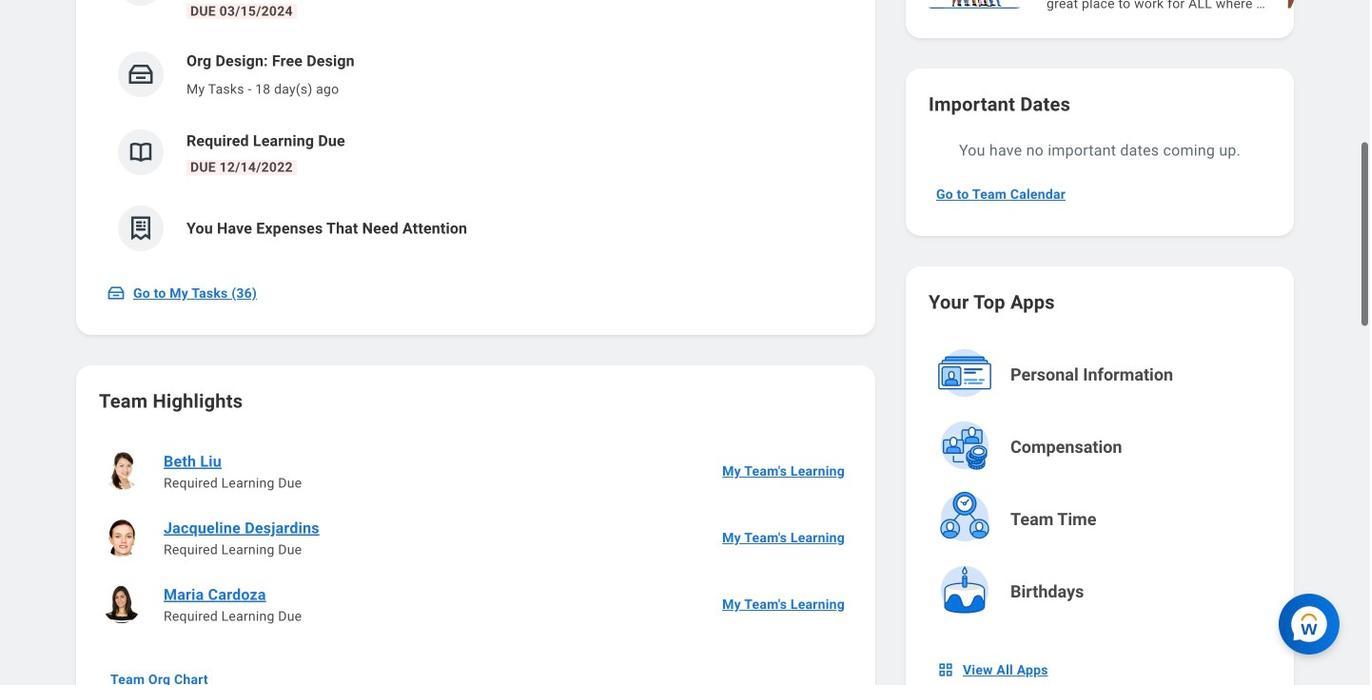 Task type: describe. For each thing, give the bounding box(es) containing it.
1 vertical spatial inbox image
[[107, 284, 126, 303]]

dashboard expenses image
[[127, 214, 155, 243]]

0 vertical spatial inbox image
[[127, 60, 155, 88]]



Task type: locate. For each thing, give the bounding box(es) containing it.
1 horizontal spatial inbox image
[[127, 60, 155, 88]]

book open image
[[127, 138, 155, 167]]

0 horizontal spatial inbox image
[[107, 284, 126, 303]]

inbox image
[[127, 60, 155, 88], [107, 284, 126, 303]]

nbox image
[[936, 660, 955, 679]]

list
[[99, 0, 853, 266], [921, 0, 1370, 15], [99, 438, 853, 638]]



Task type: vqa. For each thing, say whether or not it's contained in the screenshot.
banner
no



